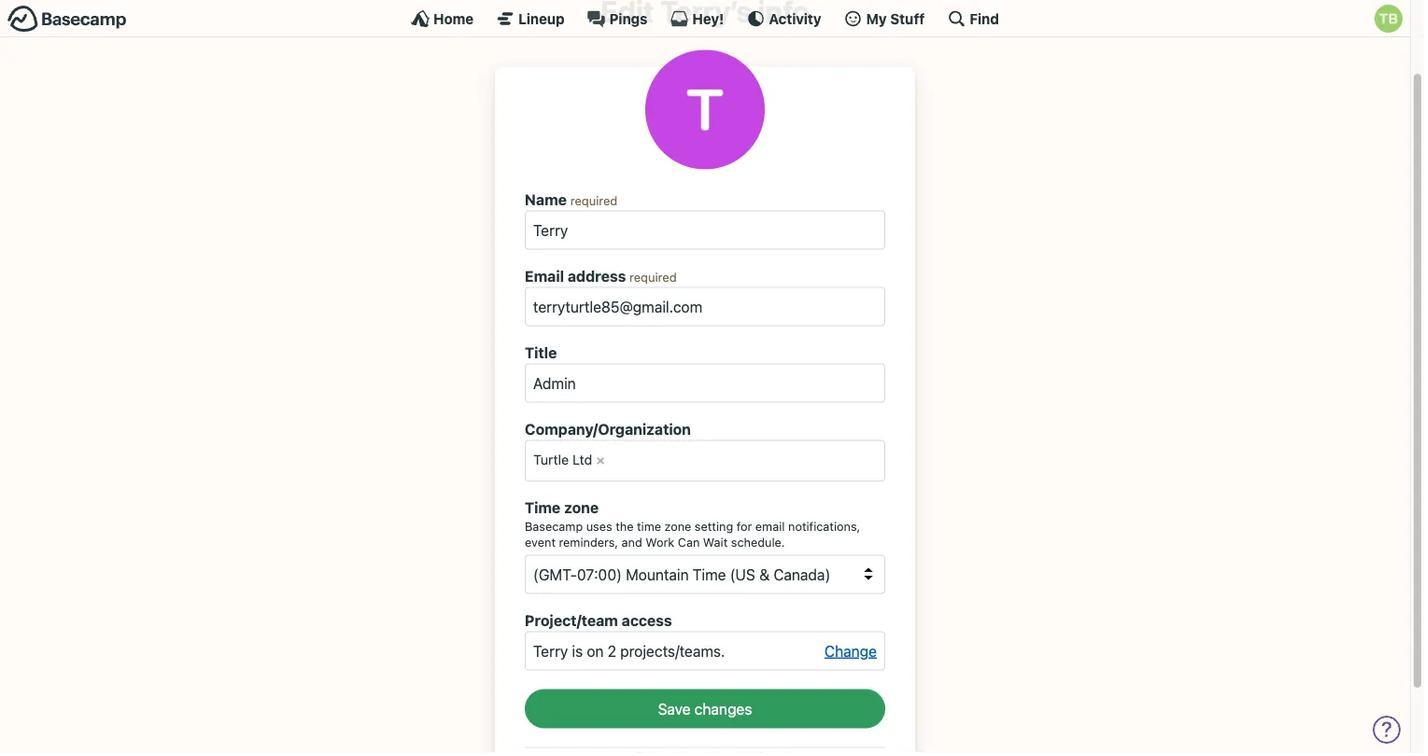 Task type: locate. For each thing, give the bounding box(es) containing it.
required right address
[[630, 270, 677, 284]]

name
[[525, 191, 567, 209]]

1 vertical spatial required
[[630, 270, 677, 284]]

reminders,
[[559, 536, 619, 550]]

terry
[[533, 643, 568, 661]]

lineup link
[[496, 9, 565, 28]]

my
[[867, 10, 887, 27]]

activity link
[[747, 9, 822, 28]]

stuff
[[891, 10, 925, 27]]

my stuff
[[867, 10, 925, 27]]

home
[[434, 10, 474, 27]]

on
[[587, 643, 604, 661]]

event
[[525, 536, 556, 550]]

title
[[525, 344, 557, 362]]

× link
[[591, 452, 611, 470]]

uses
[[586, 520, 613, 534]]

1 vertical spatial zone
[[665, 520, 692, 534]]

zone up the uses at bottom left
[[564, 500, 599, 518]]

1 horizontal spatial zone
[[665, 520, 692, 534]]

name required
[[525, 191, 618, 209]]

None text field
[[525, 211, 886, 250]]

zone up the can
[[665, 520, 692, 534]]

basecamp
[[525, 520, 583, 534]]

required inside name required
[[571, 194, 618, 208]]

None submit
[[525, 690, 886, 730]]

hey!
[[693, 10, 724, 27]]

0 horizontal spatial required
[[571, 194, 618, 208]]

setting
[[695, 520, 734, 534]]

1 horizontal spatial required
[[630, 270, 677, 284]]

Title text field
[[525, 364, 886, 404]]

the
[[616, 520, 634, 534]]

activity
[[769, 10, 822, 27]]

main element
[[0, 0, 1411, 37]]

required
[[571, 194, 618, 208], [630, 270, 677, 284]]

0 vertical spatial required
[[571, 194, 618, 208]]

terry image
[[646, 50, 765, 170]]

required right the name
[[571, 194, 618, 208]]

pings button
[[587, 9, 648, 28]]

project/team
[[525, 612, 618, 630]]

0 vertical spatial zone
[[564, 500, 599, 518]]

projects/teams.
[[621, 643, 725, 661]]

home link
[[411, 9, 474, 28]]

change link
[[825, 641, 877, 663]]

pings
[[610, 10, 648, 27]]

2
[[608, 643, 617, 661]]

zone
[[564, 500, 599, 518], [665, 520, 692, 534]]

wait
[[703, 536, 728, 550]]

×
[[596, 453, 605, 469]]

work
[[646, 536, 675, 550]]

None email field
[[525, 288, 886, 327]]



Task type: vqa. For each thing, say whether or not it's contained in the screenshot.
Instagram
no



Task type: describe. For each thing, give the bounding box(es) containing it.
is
[[572, 643, 583, 661]]

lineup
[[519, 10, 565, 27]]

change
[[825, 643, 877, 661]]

address
[[568, 268, 626, 285]]

Company/Organization text field
[[612, 449, 877, 474]]

time
[[637, 520, 661, 534]]

can
[[678, 536, 700, 550]]

notifications,
[[789, 520, 861, 534]]

time zone basecamp uses the time zone setting for email notifications, event reminders, and work can wait schedule.
[[525, 500, 861, 550]]

required inside email address required
[[630, 270, 677, 284]]

hey! button
[[670, 9, 724, 28]]

company/organization
[[525, 421, 691, 439]]

time
[[525, 500, 561, 518]]

for
[[737, 520, 752, 534]]

tim burton image
[[1375, 5, 1403, 33]]

turtle ltd ×
[[533, 453, 605, 469]]

ltd
[[573, 453, 593, 469]]

schedule.
[[731, 536, 785, 550]]

find button
[[948, 9, 1000, 28]]

access
[[622, 612, 672, 630]]

terry is on 2 projects/teams.
[[533, 643, 725, 661]]

turtle
[[533, 453, 569, 469]]

email
[[756, 520, 785, 534]]

project/team access
[[525, 612, 672, 630]]

email address required
[[525, 268, 677, 285]]

0 horizontal spatial zone
[[564, 500, 599, 518]]

switch accounts image
[[7, 5, 127, 34]]

find
[[970, 10, 1000, 27]]

email
[[525, 268, 564, 285]]

and
[[622, 536, 643, 550]]

my stuff button
[[844, 9, 925, 28]]



